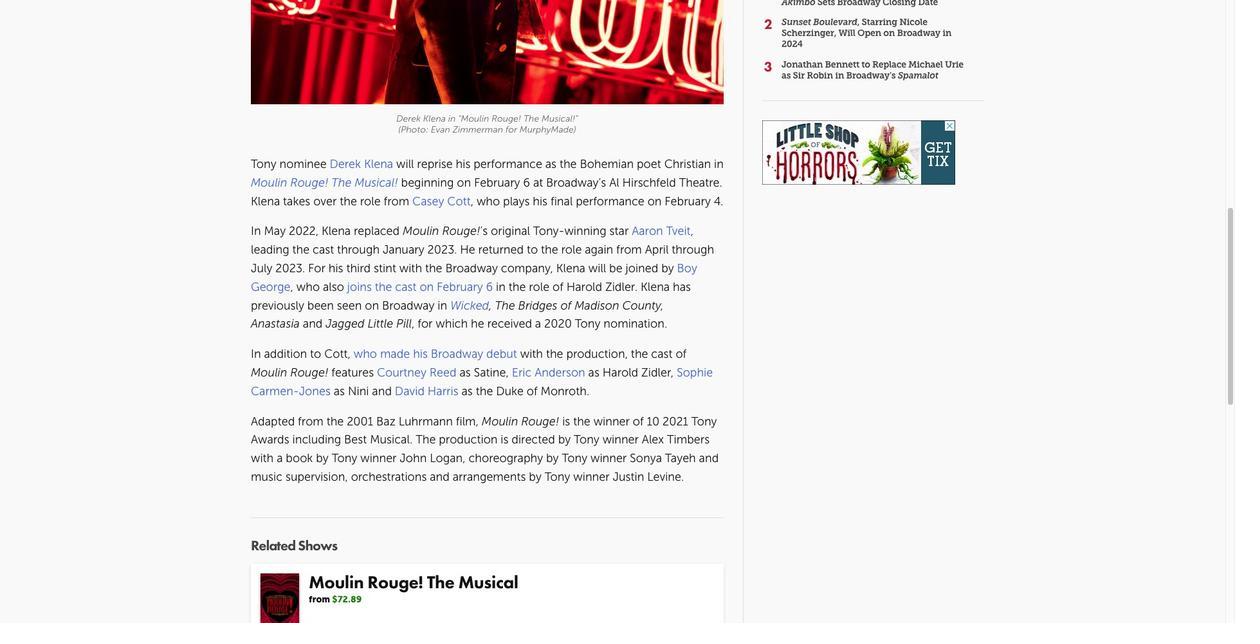 Task type: vqa. For each thing, say whether or not it's contained in the screenshot.
Creative inside the 9 / 10 group
no



Task type: locate. For each thing, give the bounding box(es) containing it.
the inside is the winner of 10 2021 tony awards including best musical. the production is directed by tony winner alex timbers with a book by tony winner john logan, choreography by tony winner sonya tayeh and music supervision, orchestrations and arrangements by tony winner justin levine.
[[416, 433, 436, 447]]

2 vertical spatial cast
[[652, 347, 673, 361]]

star
[[610, 224, 629, 238]]

by right directed
[[558, 433, 571, 447]]

carmen-
[[251, 384, 299, 398]]

will
[[397, 157, 414, 171], [589, 261, 607, 275]]

of up bridges
[[553, 280, 564, 294]]

including
[[293, 433, 341, 447]]

by
[[662, 261, 674, 275], [558, 433, 571, 447], [316, 451, 329, 465], [546, 451, 559, 465], [529, 470, 542, 484]]

0 vertical spatial february
[[474, 176, 520, 190]]

derek klena in "moulin rouge! the musical!" (photo: evan zimmerman for murphymade)
[[397, 114, 579, 135]]

from down musical!
[[384, 194, 410, 208]]

, inside , the bridges of madison county, anastasia
[[489, 298, 492, 313]]

1 horizontal spatial derek
[[397, 114, 421, 124]]

moulin inside in addition to cott, who made his broadway debut with the production, the cast of moulin rouge! features courtney reed as satine, eric anderson as harold zidler,
[[251, 366, 287, 380]]

in addition to cott, who made his broadway debut with the production, the cast of moulin rouge! features courtney reed as satine, eric anderson as harold zidler,
[[251, 347, 687, 380]]

tony
[[251, 157, 277, 171], [575, 317, 601, 331], [692, 414, 717, 428], [574, 433, 600, 447], [332, 451, 357, 465], [562, 451, 588, 465], [545, 470, 571, 484]]

april
[[645, 243, 669, 257]]

1 horizontal spatial broadway's
[[847, 70, 896, 81]]

broadway up pill on the left of the page
[[382, 298, 435, 313]]

in up urie
[[943, 28, 952, 39]]

1 vertical spatial cast
[[395, 280, 417, 294]]

0 vertical spatial for
[[506, 124, 518, 135]]

1 through from the left
[[337, 243, 380, 257]]

, right will
[[858, 17, 860, 28]]

nicole
[[900, 17, 928, 28]]

the left musical!"
[[524, 114, 539, 124]]

2023. left he
[[428, 243, 457, 257]]

stint
[[374, 261, 396, 275]]

will up beginning
[[397, 157, 414, 171]]

0 horizontal spatial for
[[418, 317, 433, 331]]

0 vertical spatial to
[[862, 59, 871, 70]]

klena up county,
[[641, 280, 670, 294]]

1 horizontal spatial through
[[672, 243, 715, 257]]

0 vertical spatial 2023.
[[428, 243, 457, 257]]

0 vertical spatial will
[[397, 157, 414, 171]]

6
[[524, 176, 530, 190], [486, 280, 493, 294]]

, up previously
[[291, 280, 294, 294]]

the inside tony nominee derek klena will reprise his performance as the bohemian poet christian in moulin rouge! the musical!
[[332, 176, 352, 190]]

0 horizontal spatial is
[[501, 433, 509, 447]]

0 vertical spatial 6
[[524, 176, 530, 190]]

1 horizontal spatial to
[[527, 243, 538, 257]]

2 in from the top
[[251, 347, 261, 361]]

of left 10
[[633, 414, 644, 428]]

1 vertical spatial performance
[[576, 194, 645, 208]]

for inside derek klena in "moulin rouge! the musical!" (photo: evan zimmerman for murphymade)
[[506, 124, 518, 135]]

0 vertical spatial role
[[360, 194, 381, 208]]

broadway's up casey cott , who plays his final performance on february 4.
[[547, 176, 607, 190]]

1 vertical spatial will
[[589, 261, 607, 275]]

0 vertical spatial harold
[[567, 280, 603, 294]]

2001
[[347, 414, 373, 428]]

through up third
[[337, 243, 380, 257]]

1 vertical spatial role
[[562, 243, 582, 257]]

, for , leading the cast through january 2023. he returned to the role again from april through july 2023. for his third stint with the broadway company, klena will be joined by
[[691, 224, 694, 238]]

shows
[[298, 536, 337, 555]]

february
[[474, 176, 520, 190], [665, 194, 711, 208], [437, 280, 483, 294]]

of for 10
[[633, 414, 644, 428]]

to up company,
[[527, 243, 538, 257]]

he
[[460, 243, 475, 257]]

the right over
[[340, 194, 357, 208]]

1 horizontal spatial cast
[[395, 280, 417, 294]]

jones
[[299, 384, 331, 398]]

0 horizontal spatial broadway's
[[547, 176, 607, 190]]

cast inside the , leading the cast through january 2023. he returned to the role again from april through july 2023. for his third stint with the broadway company, klena will be joined by
[[313, 243, 334, 257]]

duke
[[496, 384, 524, 398]]

in right robin
[[836, 70, 845, 81]]

arrangements
[[453, 470, 526, 484]]

will left 'be'
[[589, 261, 607, 275]]

of inside in addition to cott, who made his broadway debut with the production, the cast of moulin rouge! features courtney reed as satine, eric anderson as harold zidler,
[[676, 347, 687, 361]]

1 horizontal spatial who
[[354, 347, 377, 361]]

cast
[[313, 243, 334, 257], [395, 280, 417, 294], [652, 347, 673, 361]]

who down tony nominee derek klena will reprise his performance as the bohemian poet christian in moulin rouge! the musical!
[[477, 194, 500, 208]]

christian
[[665, 157, 711, 171]]

harold
[[567, 280, 603, 294], [603, 366, 639, 380]]

in up theatre.
[[714, 157, 724, 171]]

from left $72.89
[[309, 594, 330, 605]]

2 horizontal spatial who
[[477, 194, 500, 208]]

klena left "moulin at the top of page
[[423, 114, 446, 124]]

boy george link
[[251, 261, 698, 294]]

role inside beginning on february 6 at broadway's al hirschfeld theatre. klena takes over the role from
[[360, 194, 381, 208]]

the down luhrmann
[[416, 433, 436, 447]]

0 horizontal spatial 6
[[486, 280, 493, 294]]

county,
[[623, 298, 664, 313]]

production,
[[567, 347, 628, 361]]

1 horizontal spatial 6
[[524, 176, 530, 190]]

derek left evan at the left top
[[397, 114, 421, 124]]

klena inside derek klena in "moulin rouge! the musical!" (photo: evan zimmerman for murphymade)
[[423, 114, 446, 124]]

of up "sophie"
[[676, 347, 687, 361]]

related shows
[[251, 536, 337, 555]]

the left musical on the bottom left of page
[[427, 571, 455, 594]]

harold up madison
[[567, 280, 603, 294]]

and right the nini in the bottom left of the page
[[372, 384, 392, 398]]

joins
[[347, 280, 372, 294]]

1 vertical spatial 2023.
[[276, 261, 305, 275]]

1 vertical spatial who
[[297, 280, 320, 294]]

0 horizontal spatial cast
[[313, 243, 334, 257]]

1 vertical spatial to
[[527, 243, 538, 257]]

1 horizontal spatial with
[[400, 261, 422, 275]]

jonathan
[[782, 59, 823, 70]]

2 vertical spatial with
[[251, 451, 274, 465]]

on
[[884, 28, 895, 39], [457, 176, 471, 190], [648, 194, 662, 208], [420, 280, 434, 294], [365, 298, 379, 313]]

role up bridges
[[529, 280, 550, 294]]

0 horizontal spatial with
[[251, 451, 274, 465]]

1 vertical spatial derek
[[330, 157, 361, 171]]

at
[[534, 176, 543, 190]]

performance inside tony nominee derek klena will reprise his performance as the bohemian poet christian in moulin rouge! the musical!
[[474, 157, 543, 171]]

jagged
[[326, 317, 365, 331]]

0 horizontal spatial will
[[397, 157, 414, 171]]

addition
[[264, 347, 307, 361]]

of up a 2020 on the left
[[561, 298, 572, 313]]

the down 2022,
[[293, 243, 310, 257]]

on inside , starring nicole scherzinger, will open on broadway in 2024
[[884, 28, 895, 39]]

role down "winning"
[[562, 243, 582, 257]]

to inside in addition to cott, who made his broadway debut with the production, the cast of moulin rouge! features courtney reed as satine, eric anderson as harold zidler,
[[310, 347, 321, 361]]

0 horizontal spatial through
[[337, 243, 380, 257]]

winner up the orchestrations
[[361, 451, 397, 465]]

supervision,
[[286, 470, 348, 484]]

the down monroth.
[[574, 414, 591, 428]]

broadway's down open
[[847, 70, 896, 81]]

his
[[456, 157, 471, 171], [533, 194, 548, 208], [329, 261, 343, 275], [413, 347, 428, 361]]

has
[[673, 280, 691, 294]]

the up casey cott , who plays his final performance on february 4.
[[560, 157, 577, 171]]

with left a on the bottom of page
[[251, 451, 274, 465]]

2 vertical spatial role
[[529, 280, 550, 294]]

rouge! inside derek klena in "moulin rouge! the musical!" (photo: evan zimmerman for murphymade)
[[492, 114, 521, 124]]

1 vertical spatial in
[[251, 347, 261, 361]]

as
[[782, 70, 791, 81], [546, 157, 557, 171], [460, 366, 471, 380], [589, 366, 600, 380], [334, 384, 345, 398], [462, 384, 473, 398]]

broadway inside the , leading the cast through january 2023. he returned to the role again from april through july 2023. for his third stint with the broadway company, klena will be joined by
[[446, 261, 498, 275]]

george
[[251, 280, 291, 294]]

klena down again
[[557, 261, 586, 275]]

winner left 10
[[594, 414, 630, 428]]

from inside the , leading the cast through january 2023. he returned to the role again from april through july 2023. for his third stint with the broadway company, klena will be joined by
[[617, 243, 642, 257]]

2022,
[[289, 224, 319, 238]]

, up and jagged little pill , for which he received a 2020 tony nomination.
[[489, 298, 492, 313]]

casey
[[413, 194, 444, 208]]

winner
[[594, 414, 630, 428], [603, 433, 639, 447], [361, 451, 397, 465], [591, 451, 627, 465], [574, 470, 610, 484]]

as down murphymade)
[[546, 157, 557, 171]]

little
[[368, 317, 393, 331]]

2 vertical spatial who
[[354, 347, 377, 361]]

directed
[[512, 433, 555, 447]]

in left addition
[[251, 347, 261, 361]]

as down the 'production,'
[[589, 366, 600, 380]]

on right open
[[884, 28, 895, 39]]

moulin rouge! the musical! link
[[251, 176, 398, 190]]

courtney
[[377, 366, 427, 380]]

from down star
[[617, 243, 642, 257]]

leading
[[251, 243, 289, 257]]

over
[[314, 194, 337, 208]]

2023.
[[428, 243, 457, 257], [276, 261, 305, 275]]

1 in from the top
[[251, 224, 261, 238]]

broadway's inside jonathan bennett to replace michael urie as sir robin in broadway's
[[847, 70, 896, 81]]

broadway up reed
[[431, 347, 484, 361]]

may
[[264, 224, 286, 238]]

cott,
[[324, 347, 351, 361]]

1 horizontal spatial is
[[563, 414, 570, 428]]

0 horizontal spatial role
[[360, 194, 381, 208]]

role down musical!
[[360, 194, 381, 208]]

0 vertical spatial broadway's
[[847, 70, 896, 81]]

the left 2001
[[327, 414, 344, 428]]

as right harris
[[462, 384, 473, 398]]

debut
[[487, 347, 517, 361]]

klena inside in the role of harold zidler. klena has previously been seen on broadway in
[[641, 280, 670, 294]]

cott
[[448, 194, 471, 208]]

, inside , starring nicole scherzinger, will open on broadway in 2024
[[858, 17, 860, 28]]

, right little
[[412, 317, 415, 331]]

wicked link
[[451, 298, 489, 313]]

nini
[[348, 384, 369, 398]]

the inside , the bridges of madison county, anastasia
[[495, 298, 515, 313]]

harold down the 'production,'
[[603, 366, 639, 380]]

by inside the , leading the cast through january 2023. he returned to the role again from april through july 2023. for his third stint with the broadway company, klena will be joined by
[[662, 261, 674, 275]]

the up received
[[495, 298, 515, 313]]

from
[[384, 194, 410, 208], [617, 243, 642, 257], [298, 414, 324, 428], [309, 594, 330, 605]]

in inside , starring nicole scherzinger, will open on broadway in 2024
[[943, 28, 952, 39]]

for right pill on the left of the page
[[418, 317, 433, 331]]

, inside the , leading the cast through january 2023. he returned to the role again from april through july 2023. for his third stint with the broadway company, klena will be joined by
[[691, 224, 694, 238]]

0 vertical spatial derek
[[397, 114, 421, 124]]

2 vertical spatial to
[[310, 347, 321, 361]]

returned
[[479, 243, 524, 257]]

moulin up january
[[403, 224, 439, 238]]

february down theatre.
[[665, 194, 711, 208]]

to inside jonathan bennett to replace michael urie as sir robin in broadway's
[[862, 59, 871, 70]]

will inside tony nominee derek klena will reprise his performance as the bohemian poet christian in moulin rouge! the musical!
[[397, 157, 414, 171]]

in inside jonathan bennett to replace michael urie as sir robin in broadway's
[[836, 70, 845, 81]]

to left cott,
[[310, 347, 321, 361]]

his up also
[[329, 261, 343, 275]]

satine,
[[474, 366, 509, 380]]

in inside in addition to cott, who made his broadway debut with the production, the cast of moulin rouge! features courtney reed as satine, eric anderson as harold zidler,
[[251, 347, 261, 361]]

final
[[551, 194, 573, 208]]

role inside the , leading the cast through january 2023. he returned to the role again from april through july 2023. for his third stint with the broadway company, klena will be joined by
[[562, 243, 582, 257]]

with inside is the winner of 10 2021 tony awards including best musical. the production is directed by tony winner alex timbers with a book by tony winner john logan, choreography by tony winner sonya tayeh and music supervision, orchestrations and arrangements by tony winner justin levine.
[[251, 451, 274, 465]]

nominee
[[280, 157, 327, 171]]

through up boy
[[672, 243, 715, 257]]

the
[[524, 114, 539, 124], [332, 176, 352, 190], [495, 298, 515, 313], [416, 433, 436, 447], [427, 571, 455, 594]]

6 up wicked
[[486, 280, 493, 294]]

february up plays
[[474, 176, 520, 190]]

0 vertical spatial is
[[563, 414, 570, 428]]

0 vertical spatial performance
[[474, 157, 543, 171]]

with inside the , leading the cast through january 2023. he returned to the role again from april through july 2023. for his third stint with the broadway company, klena will be joined by
[[400, 261, 422, 275]]

through
[[337, 243, 380, 257], [672, 243, 715, 257]]

for right zimmerman
[[506, 124, 518, 135]]

(photo:
[[398, 124, 429, 135]]

broadway's inside beginning on february 6 at broadway's al hirschfeld theatre. klena takes over the role from
[[547, 176, 607, 190]]

a
[[277, 451, 283, 465]]

0 vertical spatial with
[[400, 261, 422, 275]]

1 horizontal spatial for
[[506, 124, 518, 135]]

awards
[[251, 433, 289, 447]]

is up choreography
[[501, 433, 509, 447]]

cast down stint
[[395, 280, 417, 294]]

0 vertical spatial cast
[[313, 243, 334, 257]]

the inside derek klena in "moulin rouge! the musical!" (photo: evan zimmerman for murphymade)
[[524, 114, 539, 124]]

as left sir
[[782, 70, 791, 81]]

rouge! inside in addition to cott, who made his broadway debut with the production, the cast of moulin rouge! features courtney reed as satine, eric anderson as harold zidler,
[[291, 366, 329, 380]]

february up wicked
[[437, 280, 483, 294]]

joined
[[626, 261, 659, 275]]

1 vertical spatial harold
[[603, 366, 639, 380]]

which
[[436, 317, 468, 331]]

klena up musical!
[[364, 157, 393, 171]]

in for in addition to cott, who made his broadway debut with the production, the cast of moulin rouge! features courtney reed as satine, eric anderson as harold zidler,
[[251, 347, 261, 361]]

, up boy
[[691, 224, 694, 238]]

of inside is the winner of 10 2021 tony awards including best musical. the production is directed by tony winner alex timbers with a book by tony winner john logan, choreography by tony winner sonya tayeh and music supervision, orchestrations and arrangements by tony winner justin levine.
[[633, 414, 644, 428]]

by left boy
[[662, 261, 674, 275]]

1 vertical spatial broadway's
[[547, 176, 607, 190]]

0 vertical spatial in
[[251, 224, 261, 238]]

for
[[308, 261, 326, 275]]

moulin rouge! the musical from $72.89
[[309, 571, 519, 605]]

1 horizontal spatial will
[[589, 261, 607, 275]]

on up , the bridges of madison county, anastasia
[[420, 280, 434, 294]]

, for , starring nicole scherzinger, will open on broadway in 2024
[[858, 17, 860, 28]]

the inside in the role of harold zidler. klena has previously been seen on broadway in
[[509, 280, 526, 294]]

klena inside tony nominee derek klena will reprise his performance as the bohemian poet christian in moulin rouge! the musical!
[[364, 157, 393, 171]]

of down eric on the left bottom
[[527, 384, 538, 398]]

the inside tony nominee derek klena will reprise his performance as the bohemian poet christian in moulin rouge! the musical!
[[560, 157, 577, 171]]

reprise
[[417, 157, 453, 171]]

the inside "moulin rouge! the musical from $72.89"
[[427, 571, 455, 594]]

choreography
[[469, 451, 543, 465]]

in up which
[[438, 298, 447, 313]]

2 horizontal spatial with
[[521, 347, 543, 361]]

0 horizontal spatial to
[[310, 347, 321, 361]]

broadway up michael
[[898, 28, 941, 39]]

klena left the takes
[[251, 194, 280, 208]]

0 horizontal spatial 2023.
[[276, 261, 305, 275]]

of inside , the bridges of madison county, anastasia
[[561, 298, 572, 313]]

klena inside beginning on february 6 at broadway's al hirschfeld theatre. klena takes over the role from
[[251, 194, 280, 208]]

2 horizontal spatial cast
[[652, 347, 673, 361]]

, for , the bridges of madison county, anastasia
[[489, 298, 492, 313]]

1 horizontal spatial 2023.
[[428, 243, 457, 257]]

$72.89
[[332, 594, 362, 605]]

1 horizontal spatial performance
[[576, 194, 645, 208]]

on up little
[[365, 298, 379, 313]]

2 horizontal spatial role
[[562, 243, 582, 257]]

the down company,
[[509, 280, 526, 294]]

1 vertical spatial with
[[521, 347, 543, 361]]

on up cott
[[457, 176, 471, 190]]

harold inside in addition to cott, who made his broadway debut with the production, the cast of moulin rouge! features courtney reed as satine, eric anderson as harold zidler,
[[603, 366, 639, 380]]

cast up for
[[313, 243, 334, 257]]

of inside in the role of harold zidler. klena has previously been seen on broadway in
[[553, 280, 564, 294]]

been
[[308, 298, 334, 313]]

0 horizontal spatial who
[[297, 280, 320, 294]]

in inside tony nominee derek klena will reprise his performance as the bohemian poet christian in moulin rouge! the musical!
[[714, 157, 724, 171]]

sir
[[793, 70, 805, 81]]

2 horizontal spatial to
[[862, 59, 871, 70]]

broadway down he
[[446, 261, 498, 275]]

will inside the , leading the cast through january 2023. he returned to the role again from april through july 2023. for his third stint with the broadway company, klena will be joined by
[[589, 261, 607, 275]]

bennett
[[825, 59, 860, 70]]

1 vertical spatial is
[[501, 433, 509, 447]]

1 vertical spatial for
[[418, 317, 433, 331]]

replaced
[[354, 224, 400, 238]]

0 horizontal spatial performance
[[474, 157, 543, 171]]

beginning on february 6 at broadway's al hirschfeld theatre. klena takes over the role from
[[251, 176, 723, 208]]

and
[[303, 317, 323, 331], [372, 384, 392, 398], [699, 451, 719, 465], [430, 470, 450, 484]]

to for broadway's
[[862, 59, 871, 70]]

in left may
[[251, 224, 261, 238]]

the up over
[[332, 176, 352, 190]]

0 horizontal spatial derek
[[330, 157, 361, 171]]

performance down al
[[576, 194, 645, 208]]

1 horizontal spatial role
[[529, 280, 550, 294]]

, starring nicole scherzinger, will open on broadway in 2024
[[782, 17, 952, 50]]



Task type: describe. For each thing, give the bounding box(es) containing it.
luhrmann
[[399, 414, 453, 428]]

casey cott link
[[413, 194, 471, 208]]

, up in may 2022, klena replaced moulin rouge! 's original tony-winning star aaron tveit at the top of page
[[471, 194, 474, 208]]

tayeh
[[665, 451, 696, 465]]

broadway inside in the role of harold zidler. klena has previously been seen on broadway in
[[382, 298, 435, 313]]

madison
[[575, 298, 620, 313]]

musical!
[[355, 176, 398, 190]]

urie
[[946, 59, 964, 70]]

murphymade)
[[520, 124, 577, 135]]

hirschfeld
[[623, 176, 676, 190]]

aaron tveit link
[[632, 224, 691, 238]]

, leading the cast through january 2023. he returned to the role again from april through july 2023. for his third stint with the broadway company, klena will be joined by
[[251, 224, 715, 275]]

is the winner of 10 2021 tony awards including best musical. the production is directed by tony winner alex timbers with a book by tony winner john logan, choreography by tony winner sonya tayeh and music supervision, orchestrations and arrangements by tony winner justin levine.
[[251, 414, 719, 484]]

who made his broadway debut link
[[354, 347, 517, 361]]

and down logan,
[[430, 470, 450, 484]]

david harris link
[[395, 384, 459, 398]]

winner up sonya
[[603, 433, 639, 447]]

casey cott , who plays his final performance on february 4.
[[413, 194, 724, 208]]

his inside in addition to cott, who made his broadway debut with the production, the cast of moulin rouge! features courtney reed as satine, eric anderson as harold zidler,
[[413, 347, 428, 361]]

on inside beginning on february 6 at broadway's al hirschfeld theatre. klena takes over the role from
[[457, 176, 471, 190]]

1 vertical spatial february
[[665, 194, 711, 208]]

starring
[[862, 17, 898, 28]]

previously
[[251, 298, 304, 313]]

jonathan bennett to replace michael urie as sir robin in broadway's
[[782, 59, 964, 81]]

tony inside tony nominee derek klena will reprise his performance as the bohemian poet christian in moulin rouge! the musical!
[[251, 157, 277, 171]]

july
[[251, 261, 273, 275]]

broadway inside in addition to cott, who made his broadway debut with the production, the cast of moulin rouge! features courtney reed as satine, eric anderson as harold zidler,
[[431, 347, 484, 361]]

as inside tony nominee derek klena will reprise his performance as the bohemian poet christian in moulin rouge! the musical!
[[546, 157, 557, 171]]

0 vertical spatial who
[[477, 194, 500, 208]]

boy
[[677, 261, 698, 275]]

role inside in the role of harold zidler. klena has previously been seen on broadway in
[[529, 280, 550, 294]]

bohemian
[[580, 157, 634, 171]]

plays
[[503, 194, 530, 208]]

with inside in addition to cott, who made his broadway debut with the production, the cast of moulin rouge! features courtney reed as satine, eric anderson as harold zidler,
[[521, 347, 543, 361]]

spamalot
[[898, 70, 939, 81]]

the down stint
[[375, 280, 392, 294]]

4.
[[714, 194, 724, 208]]

replace
[[873, 59, 907, 70]]

sophie carmen-jones link
[[251, 366, 713, 398]]

takes
[[283, 194, 310, 208]]

the up anderson
[[546, 347, 564, 361]]

sonya
[[630, 451, 662, 465]]

reed
[[430, 366, 457, 380]]

aaron
[[632, 224, 663, 238]]

derek klena link
[[330, 157, 393, 171]]

eric
[[512, 366, 532, 380]]

performance for final
[[576, 194, 645, 208]]

levine.
[[648, 470, 684, 484]]

scherzinger,
[[782, 28, 837, 39]]

's
[[480, 224, 488, 238]]

moulin inside tony nominee derek klena will reprise his performance as the bohemian poet christian in moulin rouge! the musical!
[[251, 176, 287, 190]]

as left the nini in the bottom left of the page
[[334, 384, 345, 398]]

harris
[[428, 384, 459, 398]]

courtney reed link
[[377, 366, 457, 380]]

his down the at
[[533, 194, 548, 208]]

adapted
[[251, 414, 295, 428]]

john
[[400, 451, 427, 465]]

michael
[[909, 59, 943, 70]]

the down tony-
[[541, 243, 558, 257]]

moulin inside "moulin rouge! the musical from $72.89"
[[309, 571, 364, 594]]

and down been at left
[[303, 317, 323, 331]]

in the role of harold zidler. klena has previously been seen on broadway in
[[251, 280, 691, 313]]

cast inside in addition to cott, who made his broadway debut with the production, the cast of moulin rouge! features courtney reed as satine, eric anderson as harold zidler,
[[652, 347, 673, 361]]

music
[[251, 470, 283, 484]]

the up zidler,
[[631, 347, 649, 361]]

musical!"
[[542, 114, 579, 124]]

harold inside in the role of harold zidler. klena has previously been seen on broadway in
[[567, 280, 603, 294]]

as up as nini and david harris as the duke of monroth.
[[460, 366, 471, 380]]

and down timbers
[[699, 451, 719, 465]]

klena inside the , leading the cast through january 2023. he returned to the role again from april through july 2023. for his third stint with the broadway company, klena will be joined by
[[557, 261, 586, 275]]

zidler.
[[606, 280, 638, 294]]

winner up justin
[[591, 451, 627, 465]]

his inside tony nominee derek klena will reprise his performance as the bohemian poet christian in moulin rouge! the musical!
[[456, 157, 471, 171]]

sophie carmen-jones
[[251, 366, 713, 398]]

the down satine,
[[476, 384, 493, 398]]

al
[[610, 176, 620, 190]]

made
[[380, 347, 410, 361]]

of for madison
[[561, 298, 572, 313]]

timbers
[[667, 433, 710, 447]]

rouge! inside "moulin rouge! the musical from $72.89"
[[368, 571, 423, 594]]

the up joins the cast on february 6 link
[[425, 261, 443, 275]]

and jagged little pill , for which he received a 2020 tony nomination.
[[303, 317, 668, 331]]

february inside beginning on february 6 at broadway's al hirschfeld theatre. klena takes over the role from
[[474, 176, 520, 190]]

tveit
[[667, 224, 691, 238]]

pill
[[397, 317, 412, 331]]

justin
[[613, 470, 645, 484]]

2 vertical spatial february
[[437, 280, 483, 294]]

zidler,
[[642, 366, 674, 380]]

the inside is the winner of 10 2021 tony awards including best musical. the production is directed by tony winner alex timbers with a book by tony winner john logan, choreography by tony winner sonya tayeh and music supervision, orchestrations and arrangements by tony winner justin levine.
[[574, 414, 591, 428]]

moulin down duke
[[482, 414, 518, 428]]

tony nominee derek klena will reprise his performance as the bohemian poet christian in moulin rouge! the musical!
[[251, 157, 724, 190]]

who inside in addition to cott, who made his broadway debut with the production, the cast of moulin rouge! features courtney reed as satine, eric anderson as harold zidler,
[[354, 347, 377, 361]]

2024
[[782, 39, 803, 50]]

derek inside derek klena in "moulin rouge! the musical!" (photo: evan zimmerman for murphymade)
[[397, 114, 421, 124]]

, for , who also joins the cast on february 6
[[291, 280, 294, 294]]

sophie
[[677, 366, 713, 380]]

1 vertical spatial 6
[[486, 280, 493, 294]]

wicked
[[451, 298, 489, 313]]

eric anderson link
[[512, 366, 586, 380]]

by down including
[[316, 451, 329, 465]]

bridges
[[519, 298, 558, 313]]

of for harold
[[553, 280, 564, 294]]

klena down over
[[322, 224, 351, 238]]

by down choreography
[[529, 470, 542, 484]]

boulevard
[[814, 17, 858, 28]]

advertisement element
[[763, 121, 956, 185]]

the inside beginning on february 6 at broadway's al hirschfeld theatre. klena takes over the role from
[[340, 194, 357, 208]]

broadway inside , starring nicole scherzinger, will open on broadway in 2024
[[898, 28, 941, 39]]

company,
[[501, 261, 553, 275]]

to inside the , leading the cast through january 2023. he returned to the role again from april through july 2023. for his third stint with the broadway company, klena will be joined by
[[527, 243, 538, 257]]

again
[[585, 243, 614, 257]]

derek inside tony nominee derek klena will reprise his performance as the bohemian poet christian in moulin rouge! the musical!
[[330, 157, 361, 171]]

from up including
[[298, 414, 324, 428]]

as nini and david harris as the duke of monroth.
[[331, 384, 590, 398]]

sunset boulevard
[[782, 17, 858, 28]]

anastasia
[[251, 317, 300, 331]]

third
[[347, 261, 371, 275]]

2 through from the left
[[672, 243, 715, 257]]

in for in may 2022, klena replaced moulin rouge! 's original tony-winning star aaron tveit
[[251, 224, 261, 238]]

in inside derek klena in "moulin rouge! the musical!" (photo: evan zimmerman for murphymade)
[[448, 114, 456, 124]]

january
[[383, 243, 425, 257]]

best
[[344, 433, 367, 447]]

performance for his
[[474, 157, 543, 171]]

orchestrations
[[351, 470, 427, 484]]

features
[[332, 366, 374, 380]]

by down directed
[[546, 451, 559, 465]]

on down "hirschfeld"
[[648, 194, 662, 208]]

his inside the , leading the cast through january 2023. he returned to the role again from april through july 2023. for his third stint with the broadway company, klena will be joined by
[[329, 261, 343, 275]]

from inside beginning on february 6 at broadway's al hirschfeld theatre. klena takes over the role from
[[384, 194, 410, 208]]

anderson
[[535, 366, 586, 380]]

as inside jonathan bennett to replace michael urie as sir robin in broadway's
[[782, 70, 791, 81]]

be
[[610, 261, 623, 275]]

winner left justin
[[574, 470, 610, 484]]

6 inside beginning on february 6 at broadway's al hirschfeld theatre. klena takes over the role from
[[524, 176, 530, 190]]

on inside in the role of harold zidler. klena has previously been seen on broadway in
[[365, 298, 379, 313]]

to for the
[[310, 347, 321, 361]]

book
[[286, 451, 313, 465]]

in down company,
[[496, 280, 506, 294]]

"moulin
[[458, 114, 489, 124]]

monroth.
[[541, 384, 590, 398]]

rouge! inside tony nominee derek klena will reprise his performance as the bohemian poet christian in moulin rouge! the musical!
[[291, 176, 329, 190]]

10
[[647, 414, 660, 428]]

from inside "moulin rouge! the musical from $72.89"
[[309, 594, 330, 605]]



